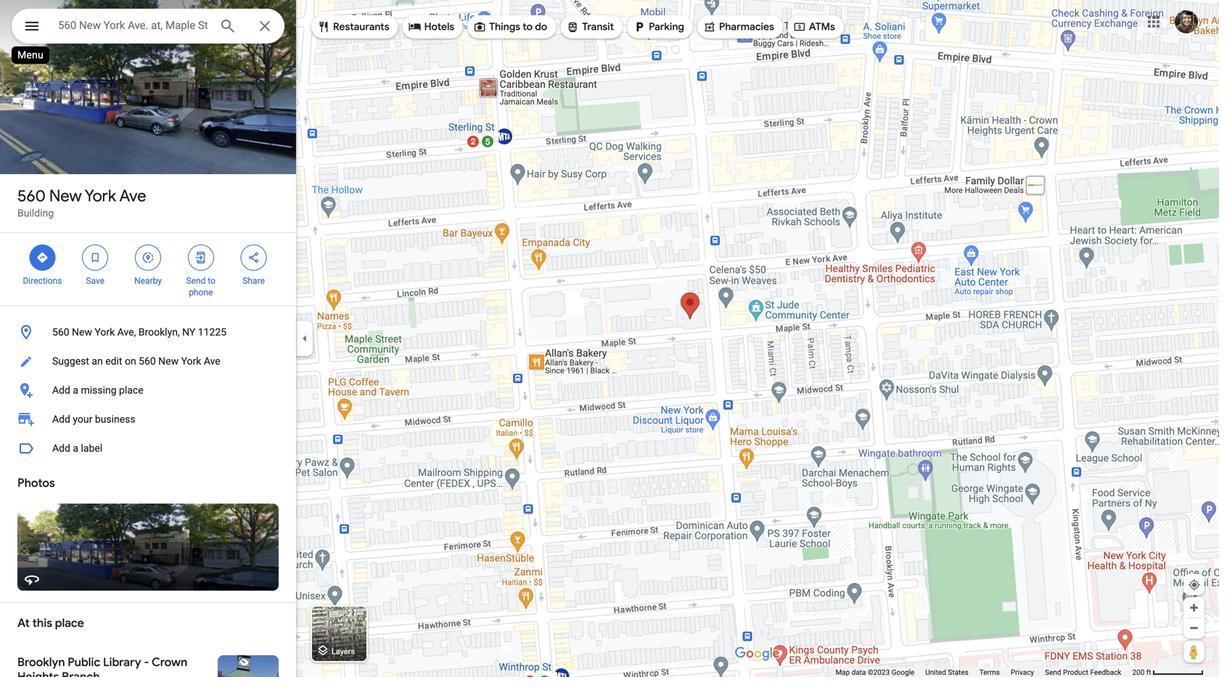 Task type: vqa. For each thing, say whether or not it's contained in the screenshot.
rightmost 'Bag'
no



Task type: describe. For each thing, give the bounding box(es) containing it.
transit
[[582, 20, 614, 33]]


[[633, 19, 646, 35]]

library
[[103, 655, 141, 670]]

at this place
[[17, 616, 84, 631]]

to inside  things to do
[[523, 20, 533, 33]]

restaurants
[[333, 20, 390, 33]]

send product feedback
[[1046, 668, 1122, 677]]

560 New York Ave. at, Maple St, Brooklyn, NY 11225 field
[[12, 9, 285, 44]]

this
[[32, 616, 52, 631]]

560 new york ave main content
[[0, 0, 296, 677]]

heights
[[17, 670, 59, 677]]


[[23, 16, 41, 37]]

 button
[[12, 9, 52, 46]]

200
[[1133, 668, 1145, 677]]

photos
[[17, 476, 55, 491]]

 transit
[[566, 19, 614, 35]]

 search field
[[12, 9, 285, 46]]

200 ft button
[[1133, 668, 1204, 677]]

business
[[95, 413, 135, 425]]

brooklyn,
[[139, 326, 180, 338]]

terms button
[[980, 668, 1000, 677]]

560 new york ave building
[[17, 186, 146, 219]]

1 vertical spatial place
[[55, 616, 84, 631]]

560 for ave
[[17, 186, 46, 206]]

to inside send to phone
[[208, 276, 216, 286]]

add for add a missing place
[[52, 384, 70, 396]]

layers
[[332, 647, 355, 656]]

560 new york ave, brooklyn, ny 11225
[[52, 326, 227, 338]]

add a label button
[[0, 434, 296, 463]]

actions for 560 new york ave region
[[0, 233, 296, 306]]


[[408, 19, 422, 35]]

share
[[243, 276, 265, 286]]

brooklyn
[[17, 655, 65, 670]]

a for missing
[[73, 384, 78, 396]]

zoom out image
[[1189, 623, 1200, 634]]

©2023
[[868, 668, 890, 677]]

public
[[68, 655, 100, 670]]

york for ave
[[85, 186, 116, 206]]

data
[[852, 668, 866, 677]]

privacy
[[1011, 668, 1035, 677]]

map data ©2023 google
[[836, 668, 915, 677]]

new for ave,
[[72, 326, 92, 338]]

on
[[125, 355, 136, 367]]

hotels
[[424, 20, 455, 33]]

suggest an edit on 560 new york ave button
[[0, 347, 296, 376]]

your
[[73, 413, 92, 425]]


[[793, 19, 806, 35]]

united states
[[926, 668, 969, 677]]

label
[[81, 442, 102, 454]]

none field inside 560 new york ave. at, maple st, brooklyn, ny 11225 field
[[58, 17, 208, 34]]


[[36, 250, 49, 266]]

map
[[836, 668, 850, 677]]

york inside "button"
[[181, 355, 201, 367]]

footer inside the google maps element
[[836, 668, 1133, 677]]

560 new york ave, brooklyn, ny 11225 button
[[0, 318, 296, 347]]

add for add your business
[[52, 413, 70, 425]]

ave,
[[117, 326, 136, 338]]

add your business
[[52, 413, 135, 425]]

560 for ave,
[[52, 326, 69, 338]]

google account: giulia masi  
(giulia.masi@adept.ai) image
[[1175, 10, 1199, 33]]

send for send product feedback
[[1046, 668, 1062, 677]]

-
[[144, 655, 149, 670]]

an
[[92, 355, 103, 367]]

nearby
[[134, 276, 162, 286]]

united
[[926, 668, 947, 677]]



Task type: locate. For each thing, give the bounding box(es) containing it.
ny
[[182, 326, 196, 338]]

1 vertical spatial add
[[52, 413, 70, 425]]

add left your
[[52, 413, 70, 425]]

ave
[[119, 186, 146, 206], [204, 355, 220, 367]]

ave inside suggest an edit on 560 new york ave "button"
[[204, 355, 220, 367]]

send inside send product feedback 'button'
[[1046, 668, 1062, 677]]

send inside send to phone
[[186, 276, 206, 286]]


[[142, 250, 155, 266]]

560 right on at left
[[139, 355, 156, 367]]

ave inside 560 new york ave building
[[119, 186, 146, 206]]

phone
[[189, 287, 213, 298]]

0 vertical spatial 560
[[17, 186, 46, 206]]

privacy button
[[1011, 668, 1035, 677]]

 hotels
[[408, 19, 455, 35]]

to up the phone on the left
[[208, 276, 216, 286]]

edit
[[105, 355, 122, 367]]

pharmacies
[[719, 20, 775, 33]]

ave down 11225
[[204, 355, 220, 367]]

footer containing map data ©2023 google
[[836, 668, 1133, 677]]

3 add from the top
[[52, 442, 70, 454]]

2 vertical spatial new
[[158, 355, 179, 367]]


[[473, 19, 486, 35]]

york up 
[[85, 186, 116, 206]]

560 inside 560 new york ave building
[[17, 186, 46, 206]]

add for add a label
[[52, 442, 70, 454]]

 atms
[[793, 19, 835, 35]]

add inside 'button'
[[52, 384, 70, 396]]

york
[[85, 186, 116, 206], [95, 326, 115, 338], [181, 355, 201, 367]]

things
[[489, 20, 521, 33]]

a left missing
[[73, 384, 78, 396]]

11225
[[198, 326, 227, 338]]

2 vertical spatial 560
[[139, 355, 156, 367]]

send up the phone on the left
[[186, 276, 206, 286]]

new inside "button"
[[158, 355, 179, 367]]

add a missing place
[[52, 384, 143, 396]]

 parking
[[633, 19, 685, 35]]

brooklyn public library - crown heights branch link
[[0, 644, 296, 677]]

0 vertical spatial ave
[[119, 186, 146, 206]]

united states button
[[926, 668, 969, 677]]

do
[[535, 20, 548, 33]]

york inside 560 new york ave building
[[85, 186, 116, 206]]

0 vertical spatial new
[[49, 186, 82, 206]]

1 horizontal spatial to
[[523, 20, 533, 33]]

1 horizontal spatial send
[[1046, 668, 1062, 677]]

None field
[[58, 17, 208, 34]]

suggest an edit on 560 new york ave
[[52, 355, 220, 367]]

new for ave
[[49, 186, 82, 206]]

save
[[86, 276, 105, 286]]

add a label
[[52, 442, 102, 454]]

0 horizontal spatial ave
[[119, 186, 146, 206]]

2 a from the top
[[73, 442, 78, 454]]

ft
[[1147, 668, 1152, 677]]

0 vertical spatial send
[[186, 276, 206, 286]]

560 inside button
[[52, 326, 69, 338]]

ave up the 
[[119, 186, 146, 206]]

york for ave,
[[95, 326, 115, 338]]

1 vertical spatial ave
[[204, 355, 220, 367]]

york inside button
[[95, 326, 115, 338]]

200 ft
[[1133, 668, 1152, 677]]

show street view coverage image
[[1184, 641, 1205, 663]]


[[194, 250, 207, 266]]


[[89, 250, 102, 266]]

missing
[[81, 384, 117, 396]]


[[566, 19, 580, 35]]

2 horizontal spatial 560
[[139, 355, 156, 367]]

new inside 560 new york ave building
[[49, 186, 82, 206]]

 restaurants
[[317, 19, 390, 35]]

1 vertical spatial york
[[95, 326, 115, 338]]

0 vertical spatial to
[[523, 20, 533, 33]]

add inside "link"
[[52, 413, 70, 425]]

brooklyn public library - crown heights branch
[[17, 655, 188, 677]]

new
[[49, 186, 82, 206], [72, 326, 92, 338], [158, 355, 179, 367]]

building
[[17, 207, 54, 219]]

 pharmacies
[[703, 19, 775, 35]]

states
[[948, 668, 969, 677]]

at
[[17, 616, 30, 631]]

2 vertical spatial york
[[181, 355, 201, 367]]

1 vertical spatial 560
[[52, 326, 69, 338]]

collapse side panel image
[[297, 331, 313, 347]]

send product feedback button
[[1046, 668, 1122, 677]]

560 inside "button"
[[139, 355, 156, 367]]

a
[[73, 384, 78, 396], [73, 442, 78, 454]]

a inside button
[[73, 442, 78, 454]]

560 up the building
[[17, 186, 46, 206]]

1 vertical spatial a
[[73, 442, 78, 454]]

0 horizontal spatial 560
[[17, 186, 46, 206]]

footer
[[836, 668, 1133, 677]]

york down 'ny'
[[181, 355, 201, 367]]

google maps element
[[0, 0, 1220, 677]]

suggest
[[52, 355, 89, 367]]

add left label
[[52, 442, 70, 454]]

add inside button
[[52, 442, 70, 454]]

terms
[[980, 668, 1000, 677]]

send to phone
[[186, 276, 216, 298]]

0 vertical spatial add
[[52, 384, 70, 396]]

place inside 'button'
[[119, 384, 143, 396]]

2 add from the top
[[52, 413, 70, 425]]

send
[[186, 276, 206, 286], [1046, 668, 1062, 677]]

place down on at left
[[119, 384, 143, 396]]

york left ave,
[[95, 326, 115, 338]]

zoom in image
[[1189, 603, 1200, 613]]

from your device image
[[1188, 579, 1201, 592]]

0 vertical spatial york
[[85, 186, 116, 206]]

place
[[119, 384, 143, 396], [55, 616, 84, 631]]

0 horizontal spatial send
[[186, 276, 206, 286]]


[[317, 19, 330, 35]]

1 horizontal spatial 560
[[52, 326, 69, 338]]

a for label
[[73, 442, 78, 454]]

1 horizontal spatial place
[[119, 384, 143, 396]]

add
[[52, 384, 70, 396], [52, 413, 70, 425], [52, 442, 70, 454]]

parking
[[649, 20, 685, 33]]

1 a from the top
[[73, 384, 78, 396]]

1 vertical spatial new
[[72, 326, 92, 338]]

1 horizontal spatial ave
[[204, 355, 220, 367]]

0 horizontal spatial place
[[55, 616, 84, 631]]

0 horizontal spatial to
[[208, 276, 216, 286]]

add a missing place button
[[0, 376, 296, 405]]

product
[[1064, 668, 1089, 677]]

add down suggest
[[52, 384, 70, 396]]

send left product
[[1046, 668, 1062, 677]]

1 vertical spatial send
[[1046, 668, 1062, 677]]

a left label
[[73, 442, 78, 454]]

google
[[892, 668, 915, 677]]

to left the do
[[523, 20, 533, 33]]

new down brooklyn, at left
[[158, 355, 179, 367]]

0 vertical spatial place
[[119, 384, 143, 396]]

a inside 'button'
[[73, 384, 78, 396]]

1 add from the top
[[52, 384, 70, 396]]

send for send to phone
[[186, 276, 206, 286]]

560 up suggest
[[52, 326, 69, 338]]

2 vertical spatial add
[[52, 442, 70, 454]]


[[247, 250, 260, 266]]

add your business link
[[0, 405, 296, 434]]

feedback
[[1091, 668, 1122, 677]]

branch
[[62, 670, 100, 677]]

 things to do
[[473, 19, 548, 35]]

new up suggest
[[72, 326, 92, 338]]

place right this
[[55, 616, 84, 631]]

new inside button
[[72, 326, 92, 338]]

1 vertical spatial to
[[208, 276, 216, 286]]

new up the building
[[49, 186, 82, 206]]

560
[[17, 186, 46, 206], [52, 326, 69, 338], [139, 355, 156, 367]]

0 vertical spatial a
[[73, 384, 78, 396]]

crown
[[152, 655, 188, 670]]


[[703, 19, 717, 35]]

directions
[[23, 276, 62, 286]]

atms
[[809, 20, 835, 33]]



